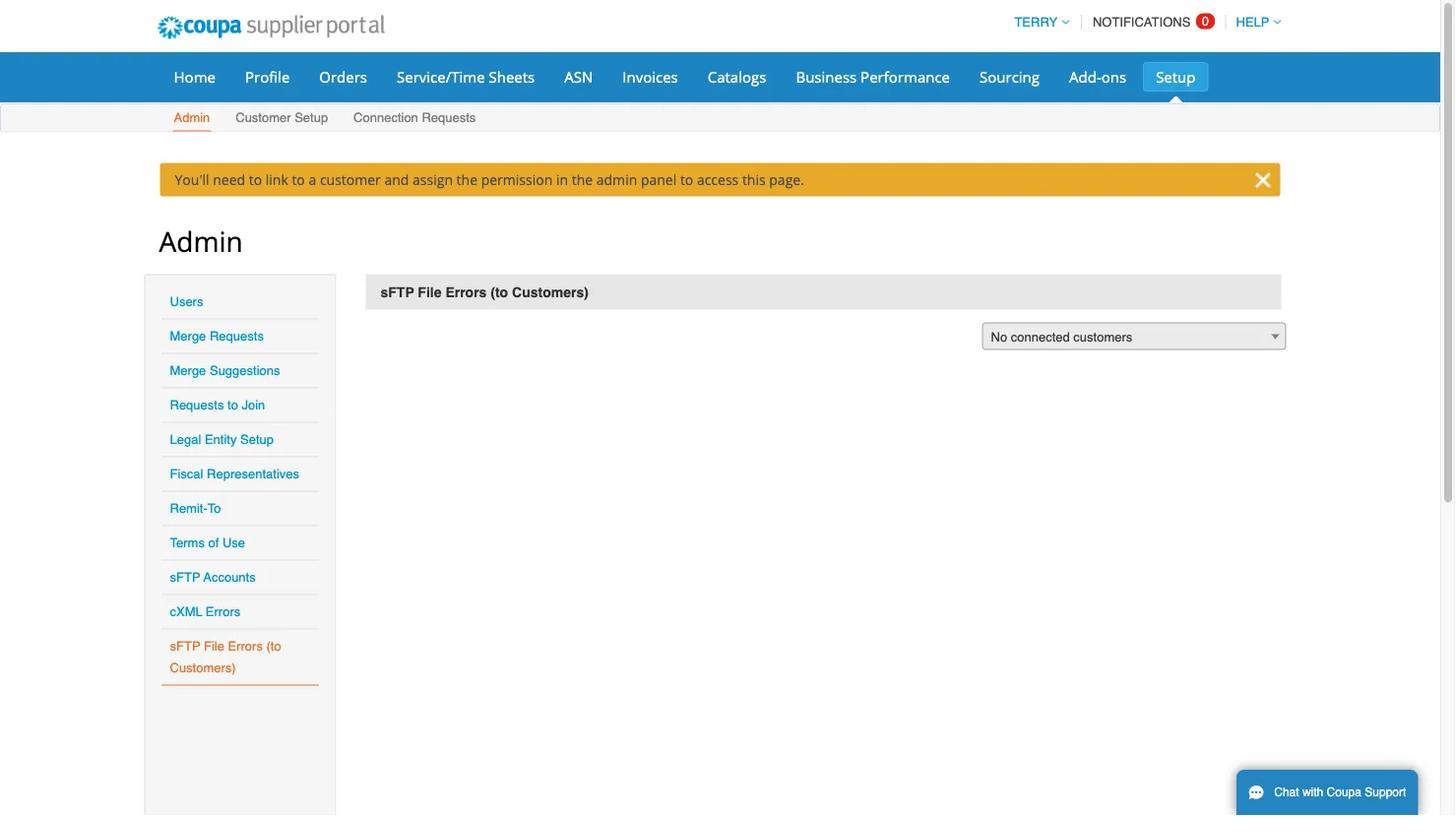 Task type: describe. For each thing, give the bounding box(es) containing it.
fiscal
[[170, 467, 203, 482]]

link
[[266, 170, 288, 189]]

terry
[[1015, 15, 1058, 30]]

No connected customers text field
[[984, 324, 1286, 351]]

1 vertical spatial (to
[[266, 639, 281, 654]]

terms
[[170, 536, 205, 551]]

home link
[[161, 62, 229, 92]]

need
[[213, 170, 245, 189]]

connected
[[1011, 330, 1071, 345]]

admin link
[[173, 106, 211, 132]]

navigation containing notifications 0
[[1006, 3, 1282, 41]]

customer
[[320, 170, 381, 189]]

sftp accounts link
[[170, 570, 256, 585]]

terry link
[[1006, 15, 1070, 30]]

notifications
[[1093, 15, 1191, 30]]

1 vertical spatial setup
[[295, 110, 328, 125]]

catalogs
[[708, 66, 767, 87]]

add-ons
[[1070, 66, 1127, 87]]

admin
[[597, 170, 638, 189]]

performance
[[861, 66, 951, 87]]

cxml errors link
[[170, 605, 241, 620]]

customers
[[1074, 330, 1133, 345]]

merge requests
[[170, 329, 264, 344]]

0 vertical spatial errors
[[446, 284, 487, 300]]

merge suggestions link
[[170, 364, 280, 378]]

to
[[208, 501, 221, 516]]

help link
[[1228, 15, 1282, 30]]

service/time
[[397, 66, 485, 87]]

requests to join link
[[170, 398, 265, 413]]

chat with coupa support button
[[1237, 770, 1419, 816]]

to left join
[[228, 398, 238, 413]]

customer setup link
[[235, 106, 329, 132]]

2 the from the left
[[572, 170, 593, 189]]

1 vertical spatial admin
[[159, 222, 243, 260]]

0 vertical spatial admin
[[174, 110, 210, 125]]

you'll need to link to a customer and assign the permission in the admin panel to access this page.
[[175, 170, 805, 189]]

fiscal representatives
[[170, 467, 299, 482]]

sourcing
[[980, 66, 1040, 87]]

to left a
[[292, 170, 305, 189]]

1 vertical spatial sftp file errors (to customers)
[[170, 639, 281, 676]]

suggestions
[[210, 364, 280, 378]]

business
[[796, 66, 857, 87]]

entity
[[205, 432, 237, 447]]

2 vertical spatial errors
[[228, 639, 263, 654]]

invoices link
[[610, 62, 691, 92]]

and
[[385, 170, 409, 189]]

file inside sftp file errors (to customers)
[[204, 639, 224, 654]]

with
[[1303, 786, 1324, 800]]

accounts
[[204, 570, 256, 585]]

help
[[1237, 15, 1270, 30]]

coupa
[[1328, 786, 1362, 800]]

ons
[[1102, 66, 1127, 87]]

merge requests link
[[170, 329, 264, 344]]

remit-
[[170, 501, 208, 516]]

merge suggestions
[[170, 364, 280, 378]]

remit-to
[[170, 501, 221, 516]]

terms of use link
[[170, 536, 245, 551]]

a
[[309, 170, 316, 189]]

2 vertical spatial requests
[[170, 398, 224, 413]]

support
[[1366, 786, 1407, 800]]

home
[[174, 66, 216, 87]]

assign
[[413, 170, 453, 189]]



Task type: locate. For each thing, give the bounding box(es) containing it.
setup down notifications 0
[[1157, 66, 1196, 87]]

service/time sheets link
[[384, 62, 548, 92]]

users link
[[170, 295, 203, 309]]

in
[[557, 170, 568, 189]]

2 vertical spatial sftp
[[170, 639, 200, 654]]

No connected customers field
[[983, 323, 1287, 351]]

(to
[[491, 284, 508, 300], [266, 639, 281, 654]]

add-ons link
[[1057, 62, 1140, 92]]

setup down join
[[240, 432, 274, 447]]

requests for merge requests
[[210, 329, 264, 344]]

admin down the you'll
[[159, 222, 243, 260]]

0 vertical spatial merge
[[170, 329, 206, 344]]

1 merge from the top
[[170, 329, 206, 344]]

1 horizontal spatial (to
[[491, 284, 508, 300]]

1 horizontal spatial setup
[[295, 110, 328, 125]]

sftp accounts
[[170, 570, 256, 585]]

connection requests link
[[353, 106, 477, 132]]

business performance
[[796, 66, 951, 87]]

legal
[[170, 432, 201, 447]]

merge down users
[[170, 329, 206, 344]]

business performance link
[[784, 62, 963, 92]]

1 vertical spatial merge
[[170, 364, 206, 378]]

to
[[249, 170, 262, 189], [292, 170, 305, 189], [681, 170, 694, 189], [228, 398, 238, 413]]

setup
[[1157, 66, 1196, 87], [295, 110, 328, 125], [240, 432, 274, 447]]

requests up the legal
[[170, 398, 224, 413]]

setup link
[[1144, 62, 1209, 92]]

admin down home link
[[174, 110, 210, 125]]

this
[[743, 170, 766, 189]]

setup right customer at top left
[[295, 110, 328, 125]]

0 horizontal spatial the
[[457, 170, 478, 189]]

cxml
[[170, 605, 202, 620]]

0 horizontal spatial customers)
[[170, 661, 236, 676]]

1 horizontal spatial file
[[418, 284, 442, 300]]

1 vertical spatial sftp
[[170, 570, 200, 585]]

use
[[223, 536, 245, 551]]

1 the from the left
[[457, 170, 478, 189]]

invoices
[[623, 66, 678, 87]]

service/time sheets
[[397, 66, 535, 87]]

errors
[[446, 284, 487, 300], [206, 605, 241, 620], [228, 639, 263, 654]]

cxml errors
[[170, 605, 241, 620]]

0 horizontal spatial file
[[204, 639, 224, 654]]

customers) inside sftp file errors (to customers)
[[170, 661, 236, 676]]

connection
[[354, 110, 419, 125]]

legal entity setup
[[170, 432, 274, 447]]

the
[[457, 170, 478, 189], [572, 170, 593, 189]]

remit-to link
[[170, 501, 221, 516]]

to right 'panel'
[[681, 170, 694, 189]]

2 vertical spatial setup
[[240, 432, 274, 447]]

asn link
[[552, 62, 606, 92]]

join
[[242, 398, 265, 413]]

merge down merge requests link
[[170, 364, 206, 378]]

sftp file errors (to customers) link
[[170, 639, 281, 676]]

0 vertical spatial customers)
[[512, 284, 589, 300]]

0 vertical spatial sftp
[[381, 284, 414, 300]]

terms of use
[[170, 536, 245, 551]]

1 vertical spatial requests
[[210, 329, 264, 344]]

requests up the suggestions
[[210, 329, 264, 344]]

users
[[170, 295, 203, 309]]

1 vertical spatial customers)
[[170, 661, 236, 676]]

file
[[418, 284, 442, 300], [204, 639, 224, 654]]

merge for merge requests
[[170, 329, 206, 344]]

coupa supplier portal image
[[144, 3, 398, 52]]

sftp
[[381, 284, 414, 300], [170, 570, 200, 585], [170, 639, 200, 654]]

0 vertical spatial file
[[418, 284, 442, 300]]

0 vertical spatial sftp file errors (to customers)
[[381, 284, 589, 300]]

the right in
[[572, 170, 593, 189]]

0 horizontal spatial (to
[[266, 639, 281, 654]]

to left link
[[249, 170, 262, 189]]

0 horizontal spatial setup
[[240, 432, 274, 447]]

merge for merge suggestions
[[170, 364, 206, 378]]

0 vertical spatial requests
[[422, 110, 476, 125]]

2 merge from the top
[[170, 364, 206, 378]]

requests for connection requests
[[422, 110, 476, 125]]

1 horizontal spatial sftp file errors (to customers)
[[381, 284, 589, 300]]

1 vertical spatial file
[[204, 639, 224, 654]]

chat
[[1275, 786, 1300, 800]]

requests
[[422, 110, 476, 125], [210, 329, 264, 344], [170, 398, 224, 413]]

sftp file errors (to customers)
[[381, 284, 589, 300], [170, 639, 281, 676]]

of
[[208, 536, 219, 551]]

representatives
[[207, 467, 299, 482]]

permission
[[481, 170, 553, 189]]

no connected customers
[[992, 330, 1133, 345]]

0 horizontal spatial sftp file errors (to customers)
[[170, 639, 281, 676]]

merge
[[170, 329, 206, 344], [170, 364, 206, 378]]

1 vertical spatial errors
[[206, 605, 241, 620]]

profile link
[[232, 62, 303, 92]]

sheets
[[489, 66, 535, 87]]

0 vertical spatial (to
[[491, 284, 508, 300]]

no
[[992, 330, 1008, 345]]

2 horizontal spatial setup
[[1157, 66, 1196, 87]]

chat with coupa support
[[1275, 786, 1407, 800]]

sftp for sftp accounts link
[[170, 570, 200, 585]]

connection requests
[[354, 110, 476, 125]]

navigation
[[1006, 3, 1282, 41]]

customer setup
[[236, 110, 328, 125]]

fiscal representatives link
[[170, 467, 299, 482]]

page.
[[770, 170, 805, 189]]

profile
[[245, 66, 290, 87]]

sourcing link
[[967, 62, 1053, 92]]

customers)
[[512, 284, 589, 300], [170, 661, 236, 676]]

requests to join
[[170, 398, 265, 413]]

panel
[[641, 170, 677, 189]]

catalogs link
[[695, 62, 780, 92]]

sftp for sftp file errors (to customers) link
[[170, 639, 200, 654]]

the right assign
[[457, 170, 478, 189]]

customer
[[236, 110, 291, 125]]

requests inside the connection requests link
[[422, 110, 476, 125]]

1 horizontal spatial customers)
[[512, 284, 589, 300]]

asn
[[565, 66, 593, 87]]

requests down service/time
[[422, 110, 476, 125]]

you'll
[[175, 170, 209, 189]]

notifications 0
[[1093, 14, 1210, 30]]

orders link
[[307, 62, 380, 92]]

0 vertical spatial setup
[[1157, 66, 1196, 87]]

orders
[[319, 66, 367, 87]]

1 horizontal spatial the
[[572, 170, 593, 189]]

legal entity setup link
[[170, 432, 274, 447]]

access
[[697, 170, 739, 189]]

admin
[[174, 110, 210, 125], [159, 222, 243, 260]]

0
[[1203, 14, 1210, 29]]

add-
[[1070, 66, 1102, 87]]



Task type: vqa. For each thing, say whether or not it's contained in the screenshot.
top sFTP File Errors (to Customers)
yes



